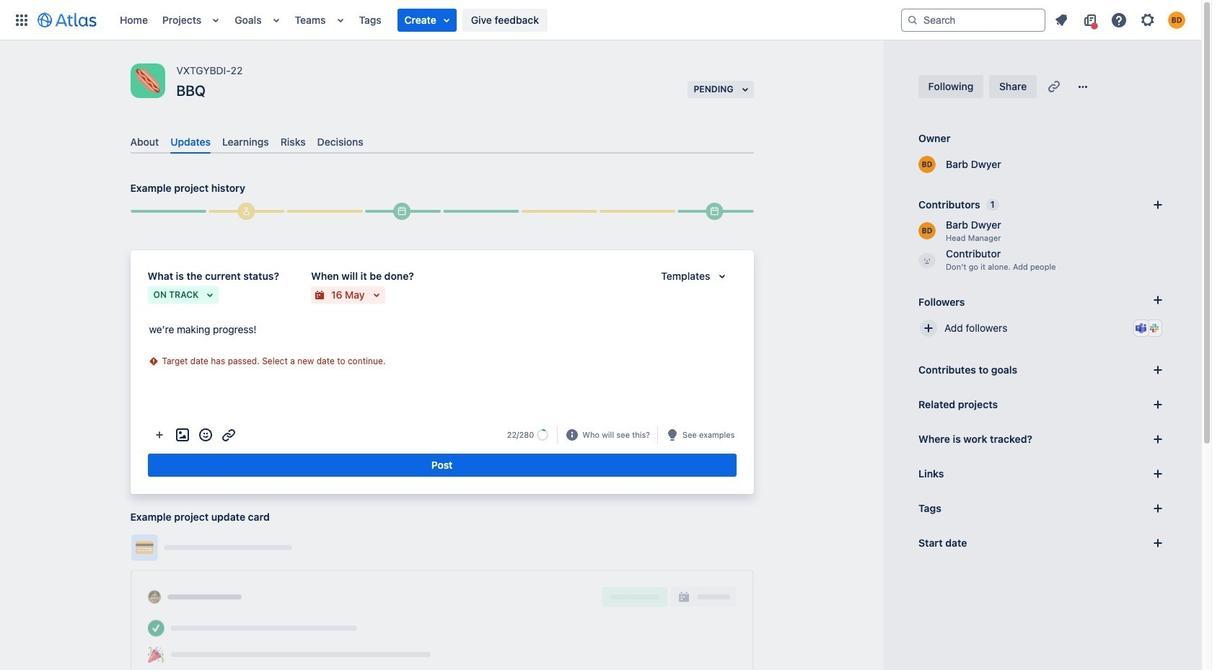 Task type: locate. For each thing, give the bounding box(es) containing it.
insert emoji image
[[197, 426, 214, 444]]

list
[[113, 0, 901, 40], [1048, 8, 1193, 31]]

top element
[[9, 0, 901, 40]]

msteams logo showing  channels are connected to this project image
[[1136, 322, 1147, 334]]

more actions image
[[150, 426, 168, 444]]

list item inside list
[[397, 8, 456, 31]]

account image
[[1168, 11, 1185, 28]]

settings image
[[1139, 11, 1156, 28]]

list item
[[397, 8, 456, 31]]

error image
[[148, 356, 159, 367]]

tab list
[[124, 130, 759, 154]]

banner
[[0, 0, 1201, 40]]

slack logo showing nan channels are connected to this project image
[[1149, 322, 1160, 334]]

notifications image
[[1053, 11, 1070, 28]]

None search field
[[901, 8, 1045, 31]]

add follower image
[[920, 320, 937, 337]]



Task type: describe. For each thing, give the bounding box(es) containing it.
help image
[[1110, 11, 1128, 28]]

switch to... image
[[13, 11, 30, 28]]

Main content area, start typing to enter text. text field
[[148, 321, 736, 344]]

add files, videos, or images image
[[174, 426, 191, 444]]

insert link image
[[220, 426, 237, 444]]

1 horizontal spatial list
[[1048, 8, 1193, 31]]

add a follower image
[[1149, 291, 1167, 309]]

0 horizontal spatial list
[[113, 0, 901, 40]]

Search field
[[901, 8, 1045, 31]]

search image
[[907, 14, 918, 26]]



Task type: vqa. For each thing, say whether or not it's contained in the screenshot.
2nd Goal icon
no



